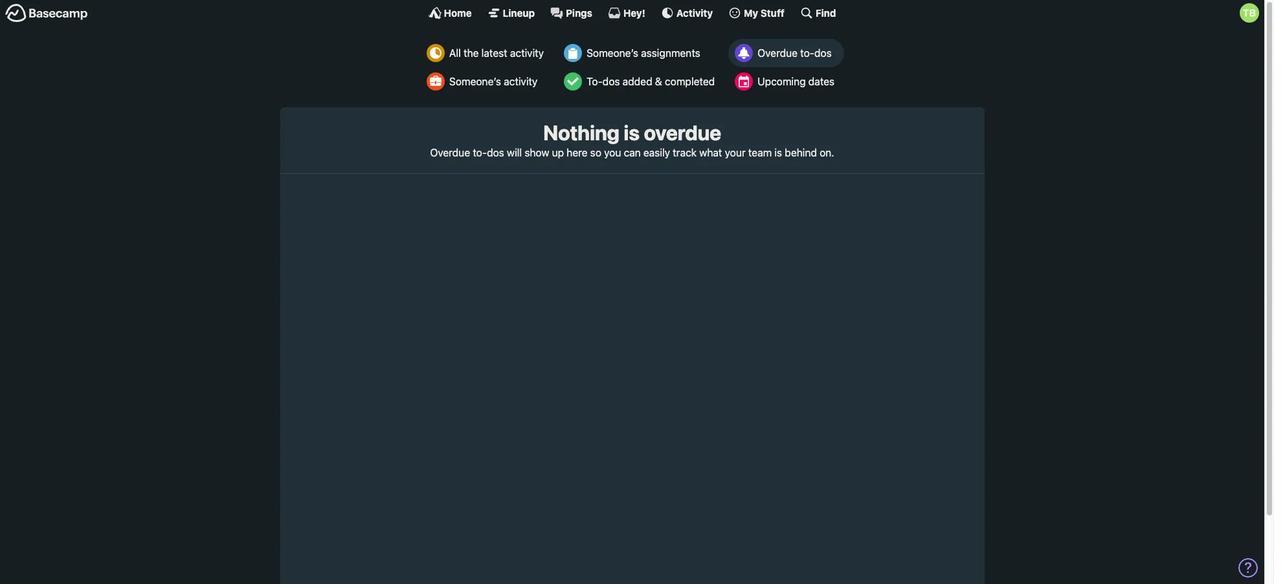 Task type: vqa. For each thing, say whether or not it's contained in the screenshot.
leftmost dos
yes



Task type: locate. For each thing, give the bounding box(es) containing it.
lineup link
[[488, 6, 535, 19]]

0 horizontal spatial is
[[624, 120, 640, 145]]

easily
[[644, 147, 670, 159]]

overdue left will
[[430, 147, 470, 159]]

0 vertical spatial dos
[[815, 47, 832, 59]]

stuff
[[761, 7, 785, 18]]

find
[[816, 7, 836, 18]]

1 horizontal spatial someone's
[[587, 47, 639, 59]]

to- left will
[[473, 147, 487, 159]]

is
[[624, 120, 640, 145], [775, 147, 782, 159]]

pings button
[[551, 6, 593, 19]]

to-dos added & completed link
[[558, 67, 725, 96]]

on.
[[820, 147, 835, 159]]

up
[[552, 147, 564, 159]]

can
[[624, 147, 641, 159]]

someone's
[[587, 47, 639, 59], [449, 76, 501, 87]]

you
[[604, 147, 621, 159]]

dos
[[815, 47, 832, 59], [603, 76, 620, 87], [487, 147, 504, 159]]

overdue
[[758, 47, 798, 59], [430, 147, 470, 159]]

1 vertical spatial activity
[[504, 76, 538, 87]]

to- inside nothing is overdue overdue to-dos will show up here so you can easily track what your team is behind on.
[[473, 147, 487, 159]]

to-
[[801, 47, 815, 59], [473, 147, 487, 159]]

0 horizontal spatial someone's
[[449, 76, 501, 87]]

dos left added
[[603, 76, 620, 87]]

nothing is overdue overdue to-dos will show up here so you can easily track what your team is behind on.
[[430, 120, 835, 159]]

so
[[591, 147, 602, 159]]

the
[[464, 47, 479, 59]]

main element
[[0, 0, 1265, 25]]

1 vertical spatial is
[[775, 147, 782, 159]]

0 horizontal spatial dos
[[487, 147, 504, 159]]

1 vertical spatial to-
[[473, 147, 487, 159]]

is up can
[[624, 120, 640, 145]]

nothing
[[543, 120, 620, 145]]

to- up "upcoming dates"
[[801, 47, 815, 59]]

someone's for someone's activity
[[449, 76, 501, 87]]

1 horizontal spatial to-
[[801, 47, 815, 59]]

someone's up to-
[[587, 47, 639, 59]]

overdue to-dos
[[758, 47, 832, 59]]

1 horizontal spatial dos
[[603, 76, 620, 87]]

your
[[725, 147, 746, 159]]

is right team
[[775, 147, 782, 159]]

behind
[[785, 147, 817, 159]]

assignments
[[641, 47, 701, 59]]

1 vertical spatial overdue
[[430, 147, 470, 159]]

dos up dates
[[815, 47, 832, 59]]

0 horizontal spatial overdue
[[430, 147, 470, 159]]

dos left will
[[487, 147, 504, 159]]

&
[[655, 76, 662, 87]]

switch accounts image
[[5, 3, 88, 23]]

overdue up upcoming
[[758, 47, 798, 59]]

1 horizontal spatial is
[[775, 147, 782, 159]]

activity right latest
[[510, 47, 544, 59]]

what
[[700, 147, 722, 159]]

activity
[[510, 47, 544, 59], [504, 76, 538, 87]]

0 vertical spatial to-
[[801, 47, 815, 59]]

2 vertical spatial dos
[[487, 147, 504, 159]]

0 vertical spatial someone's
[[587, 47, 639, 59]]

overdue inside nothing is overdue overdue to-dos will show up here so you can easily track what your team is behind on.
[[430, 147, 470, 159]]

1 vertical spatial dos
[[603, 76, 620, 87]]

0 horizontal spatial to-
[[473, 147, 487, 159]]

someone's down the
[[449, 76, 501, 87]]

to-
[[587, 76, 603, 87]]

home link
[[428, 6, 472, 19]]

1 vertical spatial someone's
[[449, 76, 501, 87]]

activity down all the latest activity
[[504, 76, 538, 87]]

find button
[[800, 6, 836, 19]]

0 vertical spatial overdue
[[758, 47, 798, 59]]

activity
[[677, 7, 713, 18]]

0 vertical spatial is
[[624, 120, 640, 145]]

show
[[525, 147, 550, 159]]

upcoming
[[758, 76, 806, 87]]

someone's activity link
[[420, 67, 554, 96]]



Task type: describe. For each thing, give the bounding box(es) containing it.
upcoming dates
[[758, 76, 835, 87]]

latest
[[482, 47, 508, 59]]

someone's assignments
[[587, 47, 701, 59]]

all the latest activity
[[449, 47, 544, 59]]

someone's activity
[[449, 76, 538, 87]]

overdue
[[644, 120, 722, 145]]

track
[[673, 147, 697, 159]]

todo image
[[564, 73, 582, 91]]

my stuff button
[[729, 6, 785, 19]]

will
[[507, 147, 522, 159]]

schedule image
[[735, 73, 753, 91]]

tim burton image
[[1240, 3, 1260, 23]]

reports image
[[735, 44, 753, 62]]

1 horizontal spatial overdue
[[758, 47, 798, 59]]

here
[[567, 147, 588, 159]]

my stuff
[[744, 7, 785, 18]]

my
[[744, 7, 759, 18]]

overdue to-dos link
[[729, 39, 845, 67]]

activity report image
[[427, 44, 445, 62]]

someone's assignments link
[[558, 39, 725, 67]]

dos inside nothing is overdue overdue to-dos will show up here so you can easily track what your team is behind on.
[[487, 147, 504, 159]]

activity link
[[661, 6, 713, 19]]

hey!
[[624, 7, 646, 18]]

0 vertical spatial activity
[[510, 47, 544, 59]]

added
[[623, 76, 653, 87]]

pings
[[566, 7, 593, 18]]

assignment image
[[564, 44, 582, 62]]

completed
[[665, 76, 715, 87]]

team
[[749, 147, 772, 159]]

lineup
[[503, 7, 535, 18]]

all
[[449, 47, 461, 59]]

all the latest activity link
[[420, 39, 554, 67]]

someone's for someone's assignments
[[587, 47, 639, 59]]

to-dos added & completed
[[587, 76, 715, 87]]

upcoming dates link
[[729, 67, 845, 96]]

hey! button
[[608, 6, 646, 19]]

person report image
[[427, 73, 445, 91]]

home
[[444, 7, 472, 18]]

2 horizontal spatial dos
[[815, 47, 832, 59]]

dates
[[809, 76, 835, 87]]



